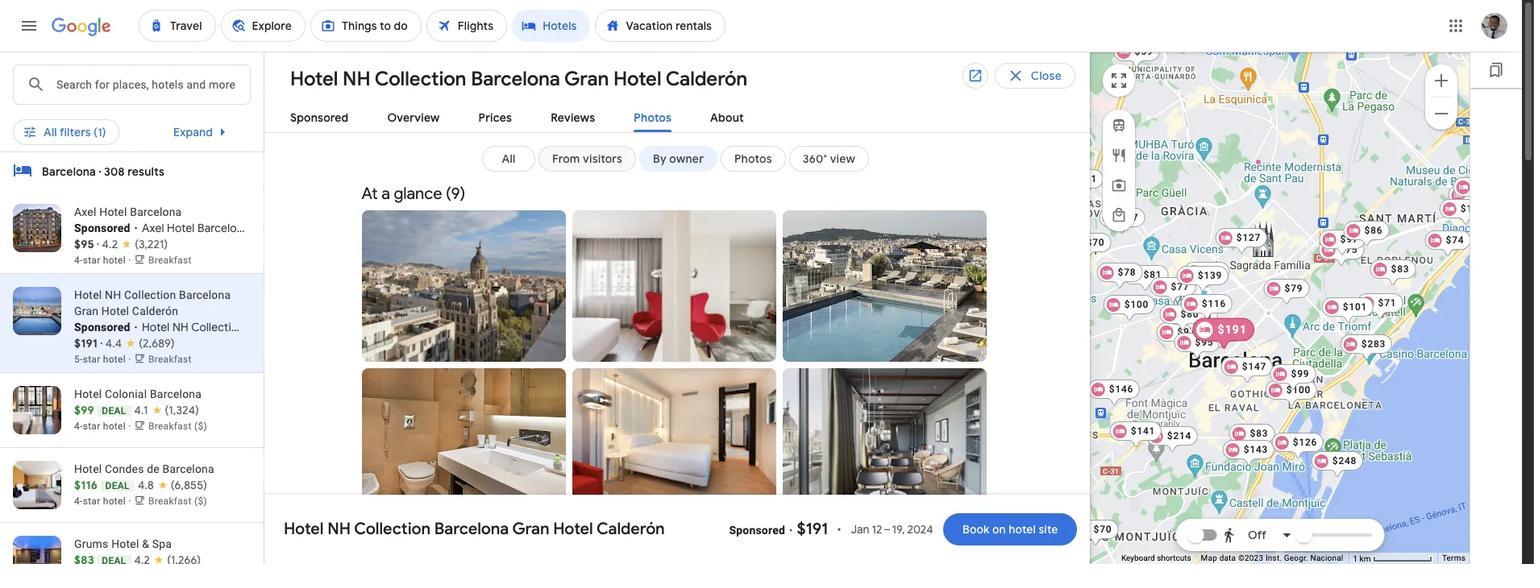 Task type: describe. For each thing, give the bounding box(es) containing it.
tab list containing sponsored
[[264, 98, 1090, 133]]

0 horizontal spatial spa
[[152, 538, 172, 551]]

deal inside hotel condes de barcelona $116 deal
[[105, 481, 130, 492]]

· left •
[[789, 524, 793, 537]]

$143
[[1244, 444, 1269, 456]]

4+
[[379, 120, 393, 135]]

$79 link
[[1264, 279, 1310, 306]]

photo 2 image
[[572, 210, 776, 362]]

0 vertical spatial $126 link
[[1167, 306, 1219, 333]]

expand button
[[154, 113, 252, 152]]

hotel
[[1009, 523, 1036, 537]]

· up 4.4 out of 5 stars from 2,689 reviews image
[[134, 321, 138, 334]]

photo 4 image
[[362, 369, 566, 520]]

condes
[[105, 463, 144, 476]]

prices
[[479, 110, 512, 125]]

view
[[830, 152, 856, 166]]

0 horizontal spatial $78
[[1118, 267, 1136, 278]]

4.4 out of 5 stars from 2,689 reviews image
[[105, 335, 175, 352]]

4.2 out of 5 stars from 1,266 reviews image
[[134, 552, 201, 564]]

5- inside popup button
[[182, 120, 194, 135]]

$283
[[1362, 339, 1386, 350]]

$84
[[1470, 189, 1488, 201]]

axel hotel barcelona sponsored · axel hotel barcelona $95 ·
[[74, 206, 249, 252]]

photos button
[[721, 146, 786, 172]]

all button
[[482, 146, 535, 172]]

Check-out text field
[[518, 64, 616, 101]]

1 hotel · from the top
[[103, 255, 131, 266]]

1 horizontal spatial $126 link
[[1272, 433, 1324, 460]]

5-star hotel ·
[[74, 354, 134, 365]]

$77 link
[[1150, 277, 1196, 305]]

expand
[[173, 125, 213, 139]]

$57
[[1120, 212, 1139, 223]]

spa inside button
[[538, 120, 558, 135]]

spa button
[[510, 115, 567, 140]]

4.8 out of 5 stars from 6,855 reviews image
[[138, 477, 207, 493]]

$83 for the leftmost $83 link
[[1250, 428, 1269, 439]]

$283 link
[[1341, 335, 1393, 362]]

open in new tab image
[[968, 68, 983, 84]]

$231 link
[[1052, 169, 1104, 197]]

all inside button
[[502, 152, 516, 166]]

by owner
[[653, 152, 704, 166]]

$97 for the bottom '$97' link
[[1178, 327, 1196, 338]]

glance
[[394, 184, 442, 204]]

terms link
[[1442, 554, 1466, 563]]

0 horizontal spatial $78 link
[[1097, 263, 1143, 290]]

overview
[[387, 110, 440, 125]]

gran inside heading
[[565, 67, 609, 91]]

photo 1 image
[[362, 210, 566, 362]]

$81 link
[[1123, 265, 1169, 293]]

de
[[147, 463, 160, 476]]

(9)
[[446, 184, 465, 204]]

$75
[[1340, 244, 1358, 256]]

reviews
[[551, 110, 595, 125]]

$146
[[1109, 384, 1134, 395]]

$127
[[1237, 232, 1261, 244]]

star down hotel colonial barcelona $99 deal on the left bottom of page
[[83, 421, 100, 432]]

map region
[[958, 14, 1534, 564]]

hotel nh collection barcelona gran hotel calderón heading
[[277, 65, 748, 92]]

barcelona inside heading
[[471, 67, 560, 91]]

$71
[[1378, 298, 1397, 309]]

1 vertical spatial axel
[[142, 221, 164, 235]]

· left 4.4
[[100, 336, 103, 351]]

photos inside tab list
[[634, 110, 672, 125]]

2 hotel · from the top
[[103, 354, 131, 365]]

shortcuts
[[1157, 554, 1191, 563]]

close button
[[995, 63, 1076, 89]]

deal inside hotel colonial barcelona $99 deal
[[102, 406, 126, 417]]

$80
[[1181, 309, 1199, 320]]

apartaments gaudint barcelona suites image
[[1255, 159, 1262, 165]]

hotel inside hotel condes de barcelona $116 deal
[[74, 463, 102, 476]]

photo 5 image
[[572, 369, 776, 520]]

$214
[[1167, 431, 1192, 442]]

3 breakfast from the top
[[148, 421, 192, 432]]

$95 inside the $95 link
[[1195, 337, 1214, 348]]

2 filters from the top
[[60, 125, 91, 139]]

4- or 5-star button
[[126, 115, 242, 140]]

inst.
[[1266, 554, 1282, 563]]

Search for places, hotels and more text field
[[56, 65, 250, 104]]

under
[[276, 120, 309, 135]]

2 breakfast from the top
[[148, 354, 192, 365]]

map data ©2023 inst. geogr. nacional
[[1201, 554, 1344, 563]]

$75 link
[[1319, 240, 1365, 268]]

site
[[1039, 523, 1058, 537]]

pool
[[471, 120, 494, 135]]

geogr.
[[1284, 554, 1309, 563]]

1 horizontal spatial $97 link
[[1320, 230, 1365, 257]]

nacional
[[1311, 554, 1344, 563]]

photo 3 image
[[783, 210, 987, 362]]

mar apartments, barcelona image
[[1383, 310, 1389, 316]]

$139
[[1198, 270, 1223, 281]]

grums hotel & spa link
[[0, 523, 264, 564]]

view larger map image
[[1110, 71, 1129, 90]]

from visitors
[[552, 152, 623, 166]]

terms
[[1442, 554, 1466, 563]]

$79
[[1285, 283, 1303, 294]]

owner
[[670, 152, 704, 166]]

type
[[740, 120, 764, 135]]

4+ rating button
[[352, 115, 437, 140]]

$133 link
[[1440, 199, 1492, 227]]

4+ rating
[[379, 120, 427, 135]]

sponsored ·
[[729, 524, 793, 537]]

book on hotel site
[[962, 523, 1058, 537]]

property type
[[690, 120, 764, 135]]

1 vertical spatial $97 link
[[1157, 323, 1203, 350]]

barcelona inside hotel condes de barcelona $116 deal
[[163, 463, 214, 476]]

star up grums
[[83, 496, 100, 507]]

at
[[362, 184, 378, 204]]

filters form
[[13, 52, 792, 163]]

$57 link
[[1100, 208, 1145, 235]]

$191 inside hotel nh collection barcelona gran hotel calderón sponsored · hotel nh collection barcelona gran hotel calderón $191 ·
[[74, 336, 98, 351]]

under $125 button
[[249, 115, 345, 140]]

breakfast ($) for (6,855)
[[148, 496, 207, 507]]

$100 for the rightmost $100 link
[[1287, 385, 1311, 396]]

(2,689)
[[139, 336, 175, 351]]

0 vertical spatial $70
[[1087, 237, 1105, 248]]

4.4
[[105, 336, 122, 351]]

keyboard
[[1122, 554, 1155, 563]]

all filters (1) button for hotel nh collection barcelona gran hotel calderón
[[13, 115, 119, 140]]

nh inside the hotel nh collection barcelona gran hotel calderón heading
[[343, 67, 371, 91]]

$59
[[1135, 46, 1153, 57]]

zoom in map image
[[1432, 71, 1451, 90]]

about
[[710, 110, 744, 125]]

$101
[[1343, 302, 1368, 313]]

1
[[1353, 554, 1358, 563]]

· up "4.2 out of 5 stars from 3,221 reviews" image at the top left of page
[[134, 222, 138, 235]]

4.2
[[102, 237, 118, 252]]

$147 link
[[1221, 357, 1273, 385]]

1 vertical spatial hotel nh collection barcelona gran hotel calderón
[[284, 519, 665, 539]]

star down axel hotel barcelona sponsored · axel hotel barcelona $95 ·
[[83, 255, 100, 266]]

$139 link
[[1177, 266, 1229, 294]]

by owner button
[[639, 146, 718, 172]]

sponsored inside tab list
[[290, 110, 349, 125]]

calderón inside the hotel nh collection barcelona gran hotel calderón heading
[[666, 67, 748, 91]]

$74 link
[[1425, 231, 1471, 258]]

$116 inside $116 link
[[1202, 298, 1227, 310]]

on
[[992, 523, 1006, 537]]

hotel colonial barcelona $99 deal
[[74, 388, 202, 418]]

barcelona · 308 results
[[42, 164, 165, 179]]

1 horizontal spatial $191
[[797, 519, 828, 539]]

4-star hotel · for $99
[[74, 421, 134, 432]]

$93 link
[[1198, 323, 1244, 350]]

· left 4.2
[[97, 237, 99, 252]]

$147
[[1242, 361, 1267, 373]]

4- or 5-star
[[153, 120, 215, 135]]

0 vertical spatial $70 link
[[1066, 233, 1111, 260]]

0 vertical spatial axel
[[74, 206, 96, 219]]

pool button
[[444, 115, 504, 140]]

4 breakfast from the top
[[148, 496, 192, 507]]

by
[[653, 152, 667, 166]]

hotel inside hotel colonial barcelona $99 deal
[[74, 388, 102, 401]]

4- inside popup button
[[153, 120, 165, 135]]



Task type: vqa. For each thing, say whether or not it's contained in the screenshot.
middle 4-star hotel ·
yes



Task type: locate. For each thing, give the bounding box(es) containing it.
$99 inside map 'region'
[[1291, 369, 1310, 380]]

1 vertical spatial $116
[[74, 478, 98, 493]]

1 vertical spatial $83 link
[[1229, 424, 1275, 452]]

from
[[552, 152, 580, 166]]

all inside filters form
[[44, 120, 57, 135]]

1 breakfast from the top
[[148, 255, 192, 266]]

collection
[[375, 67, 467, 91], [124, 289, 176, 302], [191, 320, 244, 335], [354, 519, 431, 539]]

0 vertical spatial deal
[[102, 406, 126, 417]]

$248
[[1333, 456, 1357, 467]]

1 vertical spatial $70 link
[[1073, 520, 1119, 548]]

$93
[[1219, 327, 1237, 338]]

5- right or
[[182, 120, 194, 135]]

$191 inside $191 link
[[1218, 323, 1247, 337]]

$95 left $93
[[1195, 337, 1214, 348]]

$100 link down $147
[[1266, 381, 1318, 408]]

0 vertical spatial breakfast ($)
[[148, 421, 207, 432]]

0 horizontal spatial axel
[[74, 206, 96, 219]]

hotel nh collection barcelona gran hotel calderón inside heading
[[290, 67, 748, 91]]

all filters (1) button for sponsored
[[13, 113, 119, 152]]

$100 link down $81 'link'
[[1104, 295, 1156, 323]]

breakfast down 4.1 out of 5 stars from 1,324 reviews image on the left bottom of the page
[[148, 421, 192, 432]]

$95 left 4.2
[[74, 237, 94, 252]]

deal down colonial
[[102, 406, 126, 417]]

1 vertical spatial 5-
[[74, 354, 83, 365]]

deal down condes
[[105, 481, 130, 492]]

1 vertical spatial $70
[[1094, 524, 1112, 535]]

property type button
[[662, 115, 792, 140]]

1 vertical spatial $126 link
[[1272, 433, 1324, 460]]

$97 link down $80 on the right bottom
[[1157, 323, 1203, 350]]

at a glance (9)
[[362, 184, 465, 204]]

photos
[[634, 110, 672, 125], [735, 152, 772, 166]]

1 horizontal spatial $78 link
[[1184, 262, 1230, 289]]

price button
[[574, 115, 656, 140]]

deal
[[102, 406, 126, 417], [105, 481, 130, 492]]

zoom out map image
[[1432, 104, 1451, 123]]

$83
[[1391, 264, 1410, 275], [1250, 428, 1269, 439]]

1 horizontal spatial photos
[[735, 152, 772, 166]]

($) for (1,324)
[[194, 421, 207, 432]]

1 horizontal spatial $95
[[1195, 337, 1214, 348]]

breakfast down 4.8 out of 5 stars from 6,855 reviews 'image'
[[148, 496, 192, 507]]

photo 6 image
[[783, 369, 987, 520]]

keyboard shortcuts
[[1122, 554, 1191, 563]]

1 vertical spatial $100
[[1287, 385, 1311, 396]]

grums
[[74, 538, 108, 551]]

0 horizontal spatial $95
[[74, 237, 94, 252]]

1 ($) from the top
[[194, 421, 207, 432]]

0 horizontal spatial $116
[[74, 478, 98, 493]]

1 4-star hotel · from the top
[[74, 255, 134, 266]]

hotel · down condes
[[103, 496, 131, 507]]

$99
[[1291, 369, 1310, 380], [74, 403, 94, 418]]

spa up 4.2 out of 5 stars from 1,266 reviews image
[[152, 538, 172, 551]]

barcelona · 308 results heading
[[42, 162, 165, 181]]

jan 12 – 19, 2024
[[851, 523, 933, 537]]

0 vertical spatial $99
[[1291, 369, 1310, 380]]

sponsored inside hotel nh collection barcelona gran hotel calderón sponsored · hotel nh collection barcelona gran hotel calderón $191 ·
[[74, 321, 130, 334]]

$95 link
[[1174, 333, 1220, 360]]

$84 link
[[1449, 185, 1495, 213]]

breakfast
[[148, 255, 192, 266], [148, 354, 192, 365], [148, 421, 192, 432], [148, 496, 192, 507]]

0 horizontal spatial $83 link
[[1229, 424, 1275, 452]]

$191 link
[[1193, 318, 1255, 351]]

hotel · down 4.4
[[103, 354, 131, 365]]

$99 right $147
[[1291, 369, 1310, 380]]

$248 link
[[1312, 452, 1364, 479]]

0 vertical spatial photos
[[634, 110, 672, 125]]

©2023
[[1238, 554, 1264, 563]]

calderón
[[666, 67, 748, 91], [132, 305, 178, 318], [361, 320, 408, 335], [597, 519, 665, 539]]

collection inside the hotel nh collection barcelona gran hotel calderón heading
[[375, 67, 467, 91]]

$95 inside axel hotel barcelona sponsored · axel hotel barcelona $95 ·
[[74, 237, 94, 252]]

1 horizontal spatial $99
[[1291, 369, 1310, 380]]

main menu image
[[19, 16, 39, 35]]

$80 link
[[1160, 305, 1206, 332]]

$97 link up $101
[[1320, 230, 1365, 257]]

3 4-star hotel · from the top
[[74, 496, 134, 507]]

(1,324)
[[165, 403, 199, 418]]

$126 up '$248' link
[[1293, 437, 1318, 448]]

1 all filters (1) from the top
[[44, 120, 106, 135]]

breakfast ($) down (1,324)
[[148, 421, 207, 432]]

star inside popup button
[[194, 120, 215, 135]]

$99 inside hotel colonial barcelona $99 deal
[[74, 403, 94, 418]]

$83 link
[[1370, 260, 1416, 287], [1229, 424, 1275, 452]]

clear image
[[273, 73, 293, 93]]

1 horizontal spatial $126
[[1293, 437, 1318, 448]]

Check-in text field
[[361, 64, 457, 101]]

0 vertical spatial $100 link
[[1104, 295, 1156, 323]]

1 km
[[1353, 554, 1373, 563]]

$97
[[1341, 234, 1359, 245], [1178, 327, 1196, 338]]

$71 link
[[1358, 294, 1403, 321]]

0 horizontal spatial $99
[[74, 403, 94, 418]]

$81
[[1144, 269, 1162, 281]]

0 horizontal spatial $97 link
[[1157, 323, 1203, 350]]

0 horizontal spatial photos
[[634, 110, 672, 125]]

0 vertical spatial $126
[[1188, 310, 1212, 321]]

0 vertical spatial $100
[[1125, 299, 1149, 310]]

4-star hotel · down 4.2
[[74, 255, 134, 266]]

star right or
[[194, 120, 215, 135]]

1 vertical spatial $95
[[1195, 337, 1214, 348]]

$100 link
[[1104, 295, 1156, 323], [1266, 381, 1318, 408]]

0 horizontal spatial $191
[[74, 336, 98, 351]]

1 vertical spatial spa
[[152, 538, 172, 551]]

$78 link
[[1184, 262, 1230, 289], [1097, 263, 1143, 290]]

$191 up the 5-star hotel ·
[[74, 336, 98, 351]]

1 vertical spatial photos
[[735, 152, 772, 166]]

la pedrera-casa milà image
[[1195, 285, 1214, 311]]

0 horizontal spatial $97
[[1178, 327, 1196, 338]]

2 horizontal spatial $191
[[1218, 323, 1247, 337]]

$86
[[1365, 225, 1383, 236]]

all
[[44, 120, 57, 135], [44, 125, 57, 139], [502, 152, 516, 166]]

$141 link
[[1110, 422, 1162, 449]]

$78 left $81
[[1118, 267, 1136, 278]]

tab list
[[264, 98, 1090, 133]]

$70 link
[[1066, 233, 1111, 260], [1073, 520, 1119, 548]]

1 horizontal spatial $100
[[1287, 385, 1311, 396]]

$126 up $93 link
[[1188, 310, 1212, 321]]

($) down (1,324)
[[194, 421, 207, 432]]

5- up hotel colonial barcelona $99 deal on the left bottom of page
[[74, 354, 83, 365]]

$100 for the top $100 link
[[1125, 299, 1149, 310]]

$83 for topmost $83 link
[[1391, 264, 1410, 275]]

$78 link up $116 link
[[1184, 262, 1230, 289]]

0 vertical spatial hotel nh collection barcelona gran hotel calderón
[[290, 67, 748, 91]]

all filters (1) inside filters form
[[44, 120, 106, 135]]

$100 right the $147 link
[[1287, 385, 1311, 396]]

0 vertical spatial $116
[[1202, 298, 1227, 310]]

1 horizontal spatial $78
[[1205, 266, 1224, 277]]

1 vertical spatial $126
[[1293, 437, 1318, 448]]

$78 up la pedrera-casa milà icon
[[1205, 266, 1224, 277]]

1 horizontal spatial $100 link
[[1266, 381, 1318, 408]]

barcelona inside hotel colonial barcelona $99 deal
[[150, 388, 202, 401]]

$97 down $80 on the right bottom
[[1178, 327, 1196, 338]]

$126 link
[[1167, 306, 1219, 333], [1272, 433, 1324, 460]]

4.8
[[138, 478, 154, 493]]

photos right price
[[634, 110, 672, 125]]

$70 down $57 link
[[1087, 237, 1105, 248]]

grums hotel & spa
[[74, 538, 172, 551]]

0 vertical spatial 4-star hotel ·
[[74, 255, 134, 266]]

1 vertical spatial $83
[[1250, 428, 1269, 439]]

or
[[168, 120, 180, 135]]

map
[[1201, 554, 1218, 563]]

$116
[[1202, 298, 1227, 310], [74, 478, 98, 493]]

sponsored inside axel hotel barcelona sponsored · axel hotel barcelona $95 ·
[[74, 222, 130, 235]]

1 filters from the top
[[60, 120, 91, 135]]

photos down type
[[735, 152, 772, 166]]

1 all filters (1) button from the top
[[13, 113, 119, 152]]

$126 for the rightmost $126 link
[[1293, 437, 1318, 448]]

km
[[1360, 554, 1371, 563]]

3 hotel · from the top
[[103, 421, 131, 432]]

1 vertical spatial deal
[[105, 481, 130, 492]]

$126 for topmost $126 link
[[1188, 310, 1212, 321]]

$70 link down $231 link
[[1066, 233, 1111, 260]]

$143 link
[[1223, 440, 1275, 468]]

$146 link
[[1088, 380, 1140, 407]]

$86 link
[[1344, 221, 1390, 248]]

hotel nh collection barcelona gran hotel calderón
[[290, 67, 748, 91], [284, 519, 665, 539]]

$78 link left $81
[[1097, 263, 1143, 290]]

&
[[142, 538, 149, 551]]

$100 down $81 'link'
[[1125, 299, 1149, 310]]

star up hotel colonial barcelona $99 deal on the left bottom of page
[[83, 354, 100, 365]]

rating
[[396, 120, 427, 135]]

$70 right site at the right of the page
[[1094, 524, 1112, 535]]

5-
[[182, 120, 194, 135], [74, 354, 83, 365]]

2 ($) from the top
[[194, 496, 207, 507]]

2 all filters (1) from the top
[[44, 125, 106, 139]]

0 vertical spatial $83 link
[[1370, 260, 1416, 287]]

(1) inside filters form
[[94, 120, 106, 135]]

axel down barcelona · 308
[[74, 206, 96, 219]]

1 horizontal spatial $83 link
[[1370, 260, 1416, 287]]

$127 link
[[1216, 228, 1268, 256]]

$83 link up the $71
[[1370, 260, 1416, 287]]

4 hotel · from the top
[[103, 496, 131, 507]]

$116 inside hotel condes de barcelona $116 deal
[[74, 478, 98, 493]]

($) for (6,855)
[[194, 496, 207, 507]]

4.1 out of 5 stars from 1,324 reviews image
[[134, 402, 199, 418]]

$191 down $116 link
[[1218, 323, 1247, 337]]

1 vertical spatial $100 link
[[1266, 381, 1318, 408]]

$97 left the $86
[[1341, 234, 1359, 245]]

hotel · down hotel colonial barcelona $99 deal on the left bottom of page
[[103, 421, 131, 432]]

1 vertical spatial ($)
[[194, 496, 207, 507]]

1 vertical spatial $99
[[74, 403, 94, 418]]

($)
[[194, 421, 207, 432], [194, 496, 207, 507]]

colonial
[[105, 388, 147, 401]]

under $125
[[276, 120, 336, 135]]

hotel ·
[[103, 255, 131, 266], [103, 354, 131, 365], [103, 421, 131, 432], [103, 496, 131, 507]]

$133
[[1461, 203, 1485, 214]]

1 horizontal spatial spa
[[538, 120, 558, 135]]

0 vertical spatial 5-
[[182, 120, 194, 135]]

0 horizontal spatial 5-
[[74, 354, 83, 365]]

$99 down the 5-star hotel ·
[[74, 403, 94, 418]]

($) down (6,855) at the left bottom
[[194, 496, 207, 507]]

4-star hotel · down colonial
[[74, 421, 134, 432]]

0 horizontal spatial $100
[[1125, 299, 1149, 310]]

0 horizontal spatial $126 link
[[1167, 306, 1219, 333]]

0 horizontal spatial $126
[[1188, 310, 1212, 321]]

$191 left •
[[797, 519, 828, 539]]

axel up (3,221)
[[142, 221, 164, 235]]

off button
[[1219, 516, 1298, 555]]

0 horizontal spatial $83
[[1250, 428, 1269, 439]]

2 breakfast ($) from the top
[[148, 496, 207, 507]]

1 horizontal spatial $97
[[1341, 234, 1359, 245]]

1 breakfast ($) from the top
[[148, 421, 207, 432]]

jan
[[851, 523, 869, 537]]

property
[[690, 120, 737, 135]]

0 vertical spatial $97
[[1341, 234, 1359, 245]]

1 vertical spatial breakfast ($)
[[148, 496, 207, 507]]

visitors
[[583, 152, 623, 166]]

$101 link
[[1322, 298, 1374, 325]]

0 vertical spatial $97 link
[[1320, 230, 1365, 257]]

2 all filters (1) button from the top
[[13, 115, 119, 140]]

photos inside 'button'
[[735, 152, 772, 166]]

breakfast ($) for (1,324)
[[148, 421, 207, 432]]

barcelona · 308
[[42, 164, 125, 179]]

0 vertical spatial ($)
[[194, 421, 207, 432]]

$97 link
[[1320, 230, 1365, 257], [1157, 323, 1203, 350]]

keyboard shortcuts button
[[1122, 553, 1191, 564]]

$83 up $143
[[1250, 428, 1269, 439]]

2 4-star hotel · from the top
[[74, 421, 134, 432]]

$100
[[1125, 299, 1149, 310], [1287, 385, 1311, 396]]

$83 up the $71
[[1391, 264, 1410, 275]]

spa up "from"
[[538, 120, 558, 135]]

(3,221)
[[135, 237, 168, 252]]

0 vertical spatial $95
[[74, 237, 94, 252]]

2 (1) from the top
[[94, 125, 106, 139]]

filters inside form
[[60, 120, 91, 135]]

4-star hotel · for $116
[[74, 496, 134, 507]]

$116 up grums
[[74, 478, 98, 493]]

1 horizontal spatial axel
[[142, 221, 164, 235]]

breakfast down (2,689)
[[148, 354, 192, 365]]

$97 for rightmost '$97' link
[[1341, 234, 1359, 245]]

1 (1) from the top
[[94, 120, 106, 135]]

$83 link down the $147 link
[[1229, 424, 1275, 452]]

0 horizontal spatial $100 link
[[1104, 295, 1156, 323]]

1 vertical spatial 4-star hotel ·
[[74, 421, 134, 432]]

360° view
[[803, 152, 856, 166]]

0 vertical spatial spa
[[538, 120, 558, 135]]

2
[[707, 76, 714, 89]]

2 vertical spatial 4-star hotel ·
[[74, 496, 134, 507]]

4.2 out of 5 stars from 3,221 reviews image
[[102, 236, 168, 252]]

breakfast down (3,221)
[[148, 255, 192, 266]]

breakfast ($) down 4.8 out of 5 stars from 6,855 reviews 'image'
[[148, 496, 207, 507]]

hotel · down 4.2
[[103, 255, 131, 266]]

price
[[601, 120, 628, 135]]

spa
[[538, 120, 558, 135], [152, 538, 172, 551]]

$70 link right site at the right of the page
[[1073, 520, 1119, 548]]

1 vertical spatial $97
[[1178, 327, 1196, 338]]

1 horizontal spatial $83
[[1391, 264, 1410, 275]]

4-star hotel · down condes
[[74, 496, 134, 507]]

0 vertical spatial $83
[[1391, 264, 1410, 275]]

1 horizontal spatial $116
[[1202, 298, 1227, 310]]

$116 right $80 on the right bottom
[[1202, 298, 1227, 310]]

1 horizontal spatial 5-
[[182, 120, 194, 135]]



